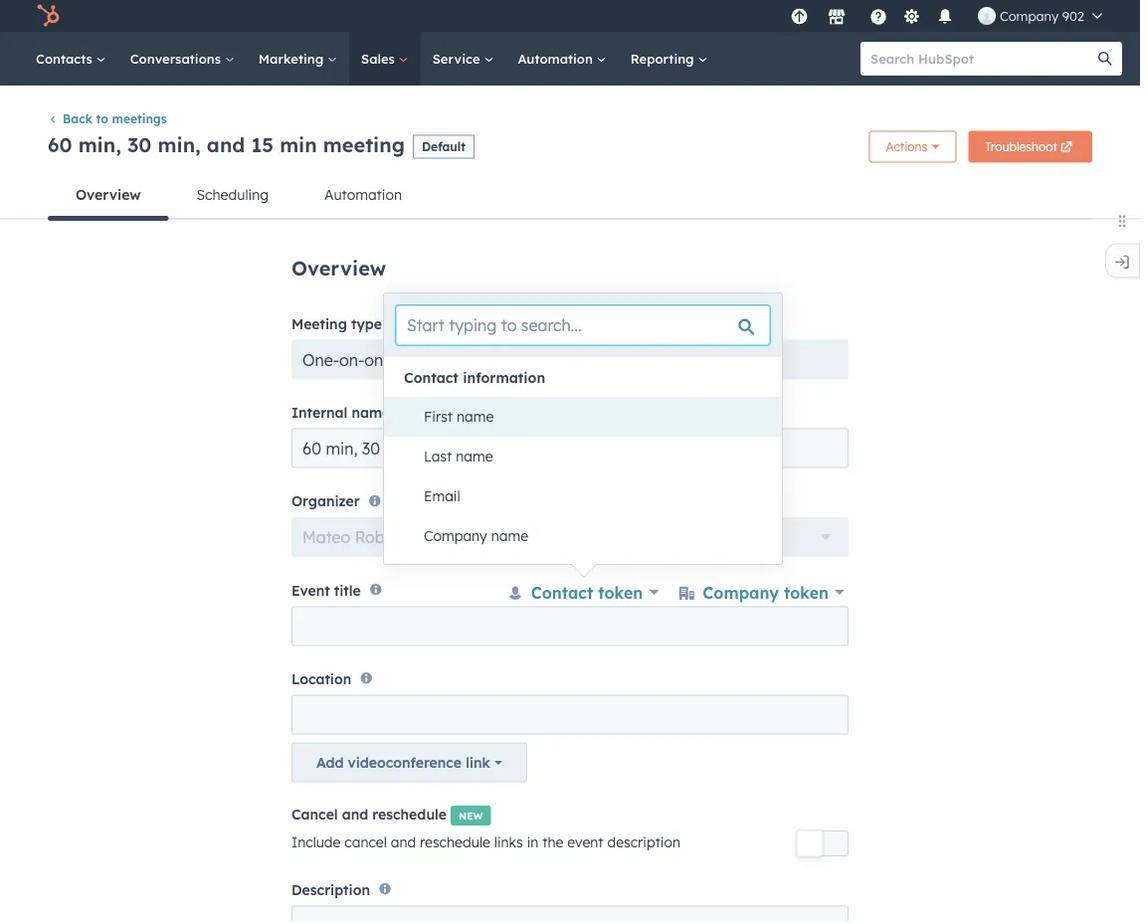 Task type: describe. For each thing, give the bounding box(es) containing it.
the
[[543, 834, 564, 851]]

overview button
[[48, 171, 169, 221]]

company for company token
[[703, 583, 780, 603]]

Meeting type text field
[[292, 340, 849, 380]]

name for last name
[[456, 448, 493, 465]]

information
[[463, 369, 546, 387]]

email
[[424, 488, 461, 505]]

event title
[[292, 582, 361, 599]]

event
[[568, 834, 604, 851]]

meeting
[[292, 315, 347, 332]]

automation button
[[297, 171, 430, 218]]

new
[[459, 810, 483, 822]]

0 vertical spatial reschedule
[[373, 806, 447, 823]]

back to meetings button
[[48, 111, 167, 126]]

organizer
[[292, 493, 360, 510]]

first name
[[424, 408, 494, 426]]

(me)
[[418, 528, 453, 548]]

last name button
[[404, 437, 782, 477]]

2 vertical spatial and
[[391, 834, 416, 851]]

0 vertical spatial automation
[[518, 50, 597, 67]]

company name
[[424, 528, 529, 545]]

service
[[433, 50, 484, 67]]

hubspot image
[[36, 4, 60, 28]]

reporting
[[631, 50, 698, 67]]

actions button
[[870, 131, 957, 163]]

add videoconference link
[[317, 754, 491, 772]]

title
[[334, 582, 361, 599]]

min
[[280, 132, 317, 157]]

internal name
[[292, 404, 391, 421]]

company 902
[[1000, 7, 1085, 24]]

contacts
[[36, 50, 96, 67]]

15
[[251, 132, 274, 157]]

actions
[[887, 139, 928, 154]]

token for contact token
[[599, 583, 643, 603]]

mateo roberts (me)
[[303, 528, 453, 548]]

add videoconference link button
[[292, 743, 527, 783]]

company for company 902
[[1000, 7, 1059, 24]]

help button
[[862, 0, 896, 32]]

link
[[466, 754, 491, 772]]

name for first name
[[457, 408, 494, 426]]

roberts
[[355, 528, 414, 548]]

contact for contact token
[[531, 583, 594, 603]]

and inside banner
[[207, 132, 245, 157]]

marketing link
[[247, 32, 349, 86]]

Internal name text field
[[292, 429, 849, 469]]

automation inside button
[[325, 186, 402, 203]]

meeting
[[323, 132, 405, 157]]

description
[[292, 882, 370, 899]]

last name
[[424, 448, 493, 465]]

company name button
[[404, 517, 782, 556]]

1 vertical spatial reschedule
[[420, 834, 491, 851]]

marketplaces image
[[828, 9, 846, 27]]

2 min, from the left
[[158, 132, 201, 157]]

notifications image
[[937, 9, 955, 27]]

mateo roberts image
[[978, 7, 996, 25]]

service link
[[421, 32, 506, 86]]

902
[[1063, 7, 1085, 24]]

scheduling
[[197, 186, 269, 203]]

internal
[[292, 404, 348, 421]]



Task type: locate. For each thing, give the bounding box(es) containing it.
location
[[292, 671, 352, 688]]

navigation
[[48, 171, 1093, 221]]

token inside "company token" popup button
[[784, 583, 829, 603]]

cancel
[[292, 806, 338, 823]]

and right cancel
[[391, 834, 416, 851]]

name inside company name button
[[491, 528, 529, 545]]

notifications button
[[929, 0, 963, 32]]

1 vertical spatial automation
[[325, 186, 402, 203]]

1 vertical spatial company
[[424, 528, 488, 545]]

meeting type
[[292, 315, 382, 332]]

meetings
[[112, 111, 167, 126]]

name right last
[[456, 448, 493, 465]]

automation up 60 min, 30 min, and 15 min meeting banner at top
[[518, 50, 597, 67]]

search image
[[1099, 52, 1113, 66]]

last
[[424, 448, 452, 465]]

2 horizontal spatial and
[[391, 834, 416, 851]]

first
[[424, 408, 453, 426]]

60 min, 30 min, and 15 min meeting
[[48, 132, 405, 157]]

name for company name
[[491, 528, 529, 545]]

token for company token
[[784, 583, 829, 603]]

conversations link
[[118, 32, 247, 86]]

0 horizontal spatial token
[[599, 583, 643, 603]]

contacts link
[[24, 32, 118, 86]]

0 vertical spatial and
[[207, 132, 245, 157]]

sales link
[[349, 32, 421, 86]]

overview down "30"
[[76, 186, 141, 203]]

mateo
[[303, 528, 351, 548]]

search button
[[1089, 42, 1123, 76]]

contact down mateo roberts (me) popup button
[[531, 583, 594, 603]]

none field containing contact information
[[384, 294, 782, 556]]

company 902 button
[[967, 0, 1115, 32]]

None field
[[384, 294, 782, 556]]

overview inside button
[[76, 186, 141, 203]]

contact information
[[404, 369, 546, 387]]

videoconference
[[348, 754, 462, 772]]

1 vertical spatial contact
[[531, 583, 594, 603]]

include cancel and reschedule links in the event description
[[292, 834, 681, 851]]

include
[[292, 834, 341, 851]]

0 vertical spatial contact
[[404, 369, 459, 387]]

marketing
[[259, 50, 328, 67]]

first name button
[[404, 397, 782, 437]]

contact token
[[531, 583, 643, 603]]

reschedule down add videoconference link popup button on the bottom left of page
[[373, 806, 447, 823]]

email button
[[404, 477, 782, 517]]

upgrade image
[[791, 8, 809, 26]]

company for company name
[[424, 528, 488, 545]]

company inside menu
[[1000, 7, 1059, 24]]

automation
[[518, 50, 597, 67], [325, 186, 402, 203]]

name right (me)
[[491, 528, 529, 545]]

overview
[[76, 186, 141, 203], [292, 255, 386, 280]]

1 horizontal spatial min,
[[158, 132, 201, 157]]

marketplaces button
[[816, 0, 858, 32]]

company inside button
[[424, 528, 488, 545]]

0 vertical spatial overview
[[76, 186, 141, 203]]

name inside last name button
[[456, 448, 493, 465]]

and
[[207, 132, 245, 157], [342, 806, 369, 823], [391, 834, 416, 851]]

1 horizontal spatial token
[[784, 583, 829, 603]]

2 token from the left
[[784, 583, 829, 603]]

mateo roberts (me) button
[[292, 518, 849, 558]]

help image
[[870, 9, 888, 27]]

sales
[[361, 50, 399, 67]]

0 horizontal spatial overview
[[76, 186, 141, 203]]

2 horizontal spatial company
[[1000, 7, 1059, 24]]

scheduling button
[[169, 171, 297, 218]]

company token
[[703, 583, 829, 603]]

contact up the first
[[404, 369, 459, 387]]

troubleshoot
[[986, 139, 1058, 154]]

30
[[127, 132, 152, 157]]

troubleshoot link
[[969, 131, 1093, 163]]

0 horizontal spatial contact
[[404, 369, 459, 387]]

description
[[608, 834, 681, 851]]

name right the first
[[457, 408, 494, 426]]

name right internal
[[352, 404, 391, 421]]

in
[[527, 834, 539, 851]]

1 horizontal spatial contact
[[531, 583, 594, 603]]

0 horizontal spatial and
[[207, 132, 245, 157]]

automation link
[[506, 32, 619, 86]]

contact information list box
[[384, 397, 782, 556]]

1 horizontal spatial and
[[342, 806, 369, 823]]

cancel and reschedule
[[292, 806, 447, 823]]

1 horizontal spatial automation
[[518, 50, 597, 67]]

1 horizontal spatial overview
[[292, 255, 386, 280]]

type
[[351, 315, 382, 332]]

0 vertical spatial company
[[1000, 7, 1059, 24]]

contact token button
[[503, 578, 663, 608]]

settings link
[[900, 5, 925, 26]]

company token button
[[675, 578, 849, 608]]

reschedule
[[373, 806, 447, 823], [420, 834, 491, 851]]

automation down meeting
[[325, 186, 402, 203]]

back to meetings
[[63, 111, 167, 126]]

links
[[495, 834, 523, 851]]

2 vertical spatial company
[[703, 583, 780, 603]]

contact inside field
[[404, 369, 459, 387]]

and up cancel
[[342, 806, 369, 823]]

1 token from the left
[[599, 583, 643, 603]]

0 horizontal spatial min,
[[78, 132, 121, 157]]

navigation containing overview
[[48, 171, 1093, 221]]

add
[[317, 754, 344, 772]]

0 horizontal spatial company
[[424, 528, 488, 545]]

name inside first name button
[[457, 408, 494, 426]]

event title element
[[292, 578, 859, 670]]

contact
[[404, 369, 459, 387], [531, 583, 594, 603]]

and left 15
[[207, 132, 245, 157]]

event
[[292, 582, 330, 599]]

token inside contact token dropdown button
[[599, 583, 643, 603]]

1 vertical spatial and
[[342, 806, 369, 823]]

60
[[48, 132, 72, 157]]

None text field
[[303, 617, 838, 661], [292, 696, 849, 735], [303, 617, 838, 661], [292, 696, 849, 735]]

hubspot link
[[24, 4, 75, 28]]

0 horizontal spatial automation
[[325, 186, 402, 203]]

conversations
[[130, 50, 225, 67]]

settings image
[[903, 8, 921, 26]]

name for internal name
[[352, 404, 391, 421]]

overview up meeting type
[[292, 255, 386, 280]]

reschedule down new
[[420, 834, 491, 851]]

to
[[96, 111, 108, 126]]

1 horizontal spatial company
[[703, 583, 780, 603]]

reporting link
[[619, 32, 720, 86]]

default
[[422, 140, 466, 154]]

company 902 menu
[[785, 0, 1117, 32]]

company
[[1000, 7, 1059, 24], [424, 528, 488, 545], [703, 583, 780, 603]]

contact for contact information
[[404, 369, 459, 387]]

60 min, 30 min, and 15 min meeting banner
[[48, 125, 1093, 171]]

location element
[[292, 696, 849, 783]]

Search HubSpot search field
[[861, 42, 1105, 76]]

1 vertical spatial overview
[[292, 255, 386, 280]]

token
[[599, 583, 643, 603], [784, 583, 829, 603]]

cancel
[[345, 834, 387, 851]]

Start typing to search... search field
[[396, 306, 771, 345]]

company inside event title element
[[703, 583, 780, 603]]

1 min, from the left
[[78, 132, 121, 157]]

contact inside dropdown button
[[531, 583, 594, 603]]

min, down to
[[78, 132, 121, 157]]

min, right "30"
[[158, 132, 201, 157]]

back
[[63, 111, 93, 126]]

min,
[[78, 132, 121, 157], [158, 132, 201, 157]]

name
[[352, 404, 391, 421], [457, 408, 494, 426], [456, 448, 493, 465], [491, 528, 529, 545]]

upgrade link
[[787, 5, 812, 26]]



Task type: vqa. For each thing, say whether or not it's contained in the screenshot.
right Contact
yes



